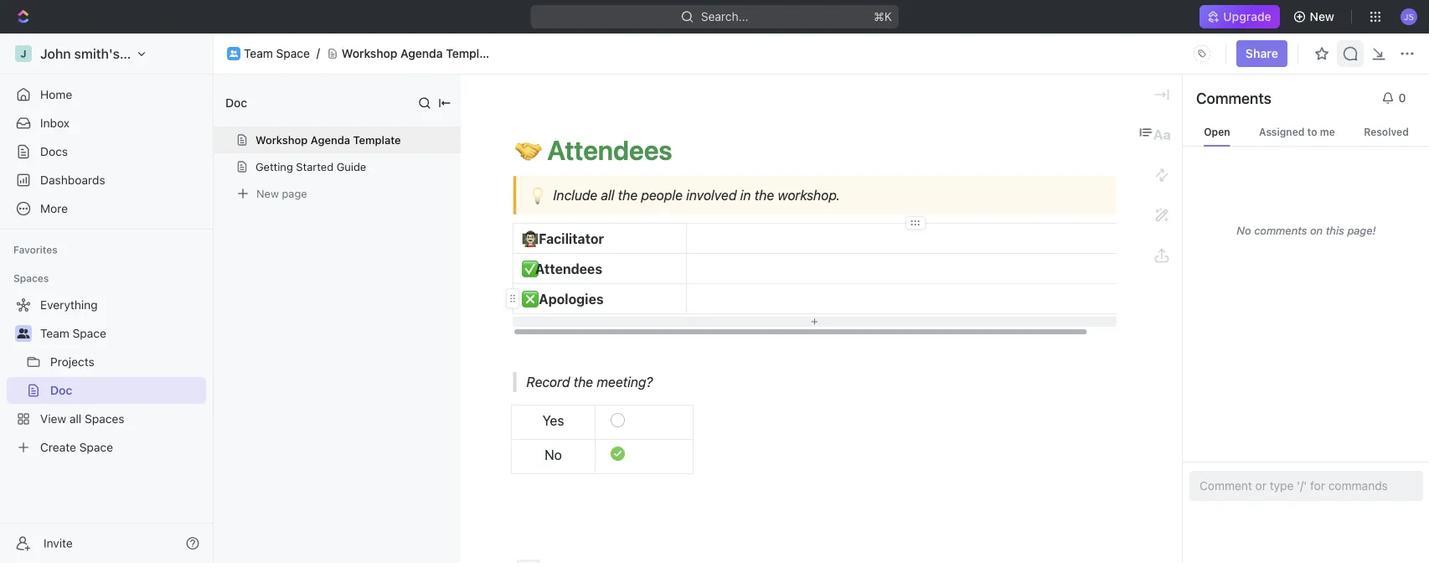 Task type: locate. For each thing, give the bounding box(es) containing it.
facilitator
[[539, 231, 604, 247]]

0 horizontal spatial all
[[69, 412, 81, 426]]

0 horizontal spatial the
[[574, 374, 593, 390]]

team space right user group image
[[244, 47, 310, 60]]

doc up view
[[50, 383, 72, 397]]

dashboards
[[40, 173, 105, 187]]

❎ apologies
[[522, 291, 604, 307]]

no left comments
[[1237, 224, 1251, 237]]

0 horizontal spatial agenda
[[311, 134, 350, 146]]

0 vertical spatial all
[[601, 187, 614, 203]]

1 vertical spatial no
[[545, 447, 562, 463]]

include all the people involved in the workshop.
[[553, 187, 840, 203]]

1 horizontal spatial no
[[1237, 224, 1251, 237]]

space down everything link
[[73, 326, 106, 340]]

0 horizontal spatial team space
[[40, 326, 106, 340]]

spaces down favorites
[[13, 272, 49, 284]]

dropdown menu image
[[1139, 125, 1154, 140]]

attendees
[[547, 134, 673, 166], [535, 261, 602, 277]]

1 vertical spatial team space
[[40, 326, 106, 340]]

no down the yes
[[545, 447, 562, 463]]

the right record
[[574, 374, 593, 390]]

0 vertical spatial team
[[244, 47, 273, 60]]

docs link
[[7, 138, 206, 165]]

new right upgrade
[[1310, 10, 1335, 23]]

john
[[40, 46, 71, 62]]

1 vertical spatial agenda
[[311, 134, 350, 146]]

🤝
[[515, 134, 542, 166]]

space for user group image
[[276, 47, 310, 60]]

open
[[1204, 126, 1230, 137]]

0 horizontal spatial doc
[[50, 383, 72, 397]]

1 vertical spatial space
[[73, 326, 106, 340]]

no for no
[[545, 447, 562, 463]]

0 vertical spatial team space link
[[244, 47, 310, 61]]

tree
[[7, 292, 206, 461]]

spaces up 'create space' link
[[85, 412, 124, 426]]

team space link for user group icon
[[40, 320, 203, 347]]

0 vertical spatial workshop agenda template
[[342, 47, 497, 60]]

docs
[[40, 145, 68, 158]]

attendees up apologies
[[535, 261, 602, 277]]

workshop.
[[778, 187, 840, 203]]

team space link up projects link
[[40, 320, 203, 347]]

home
[[40, 88, 72, 101]]

1 vertical spatial workshop
[[256, 134, 308, 146]]

0 horizontal spatial team space link
[[40, 320, 203, 347]]

💡
[[528, 186, 543, 204]]

1 vertical spatial attendees
[[535, 261, 602, 277]]

agenda
[[401, 47, 443, 60], [311, 134, 350, 146]]

people
[[641, 187, 683, 203]]

0 vertical spatial new
[[1310, 10, 1335, 23]]

1 vertical spatial new
[[256, 187, 279, 200]]

record
[[527, 374, 570, 390]]

team right user group image
[[244, 47, 273, 60]]

0 vertical spatial no
[[1237, 224, 1251, 237]]

0 vertical spatial attendees
[[547, 134, 673, 166]]

all
[[601, 187, 614, 203], [69, 412, 81, 426]]

0 horizontal spatial spaces
[[13, 272, 49, 284]]

team space for user group icon
[[40, 326, 106, 340]]

0 button
[[1375, 85, 1417, 111]]

attendees up include
[[547, 134, 673, 166]]

spaces inside tree
[[85, 412, 124, 426]]

apologies
[[539, 291, 604, 307]]

1 vertical spatial doc
[[50, 383, 72, 397]]

sidebar navigation
[[0, 34, 217, 563]]

1 vertical spatial all
[[69, 412, 81, 426]]

space down view all spaces link
[[79, 440, 113, 454]]

create space
[[40, 440, 113, 454]]

1 horizontal spatial team
[[244, 47, 273, 60]]

team right user group icon
[[40, 326, 69, 340]]

space right user group image
[[276, 47, 310, 60]]

0 horizontal spatial team
[[40, 326, 69, 340]]

0 horizontal spatial template
[[353, 134, 401, 146]]

doc
[[225, 96, 247, 110], [50, 383, 72, 397]]

all right include
[[601, 187, 614, 203]]

projects
[[50, 355, 94, 369]]

team space link for user group image
[[244, 47, 310, 61]]

1 horizontal spatial spaces
[[85, 412, 124, 426]]

1 vertical spatial team space link
[[40, 320, 203, 347]]

upgrade
[[1224, 10, 1272, 23]]

0 horizontal spatial no
[[545, 447, 562, 463]]

all right view
[[69, 412, 81, 426]]

user group image
[[230, 50, 238, 57]]

1 vertical spatial spaces
[[85, 412, 124, 426]]

new inside button
[[1310, 10, 1335, 23]]

workshop
[[342, 47, 398, 60], [256, 134, 308, 146]]

0 horizontal spatial new
[[256, 187, 279, 200]]

user group image
[[17, 328, 30, 338]]

view all spaces
[[40, 412, 124, 426]]

team space link
[[244, 47, 310, 61], [40, 320, 203, 347]]

spaces
[[13, 272, 49, 284], [85, 412, 124, 426]]

guide
[[337, 160, 366, 173]]

0 vertical spatial template
[[446, 47, 497, 60]]

create space link
[[7, 434, 203, 461]]

the left people
[[618, 187, 638, 203]]

0 vertical spatial team space
[[244, 47, 310, 60]]

1 vertical spatial team
[[40, 326, 69, 340]]

home link
[[7, 81, 206, 108]]

in
[[740, 187, 751, 203]]

team space
[[244, 47, 310, 60], [40, 326, 106, 340]]

team space link inside tree
[[40, 320, 203, 347]]

template
[[446, 47, 497, 60], [353, 134, 401, 146]]

everything
[[40, 298, 98, 312]]

team inside sidebar navigation
[[40, 326, 69, 340]]

space for user group icon
[[73, 326, 106, 340]]

team
[[244, 47, 273, 60], [40, 326, 69, 340]]

1 horizontal spatial team space
[[244, 47, 310, 60]]

team for user group image
[[244, 47, 273, 60]]

workshop agenda template
[[342, 47, 497, 60], [256, 134, 401, 146]]

team space for user group image
[[244, 47, 310, 60]]

1 horizontal spatial agenda
[[401, 47, 443, 60]]

tree containing everything
[[7, 292, 206, 461]]

0 vertical spatial doc
[[225, 96, 247, 110]]

doc link
[[50, 377, 203, 404]]

inbox link
[[7, 110, 206, 137]]

no
[[1237, 224, 1251, 237], [545, 447, 562, 463]]

new
[[1310, 10, 1335, 23], [256, 187, 279, 200]]

all inside sidebar navigation
[[69, 412, 81, 426]]

include
[[553, 187, 598, 203]]

space
[[276, 47, 310, 60], [73, 326, 106, 340], [79, 440, 113, 454]]

the
[[618, 187, 638, 203], [755, 187, 774, 203], [574, 374, 593, 390]]

team space up projects
[[40, 326, 106, 340]]

yes
[[543, 413, 564, 429]]

team space inside sidebar navigation
[[40, 326, 106, 340]]

js
[[1404, 12, 1414, 21]]

1 horizontal spatial the
[[618, 187, 638, 203]]

view
[[40, 412, 66, 426]]

doc down user group image
[[225, 96, 247, 110]]

2 horizontal spatial the
[[755, 187, 774, 203]]

share
[[1246, 47, 1279, 60]]

1 horizontal spatial team space link
[[244, 47, 310, 61]]

0 vertical spatial workshop
[[342, 47, 398, 60]]

all for view
[[69, 412, 81, 426]]

team space link right user group image
[[244, 47, 310, 61]]

new left page
[[256, 187, 279, 200]]

0 horizontal spatial workshop
[[256, 134, 308, 146]]

1 horizontal spatial new
[[1310, 10, 1335, 23]]

attendees for 🤝 attendees
[[547, 134, 673, 166]]

the right in
[[755, 187, 774, 203]]

1 horizontal spatial template
[[446, 47, 497, 60]]

1 horizontal spatial all
[[601, 187, 614, 203]]

0 vertical spatial space
[[276, 47, 310, 60]]

started
[[296, 160, 334, 173]]

no comments on this page!
[[1237, 224, 1376, 237]]



Task type: describe. For each thing, give the bounding box(es) containing it.
resolved
[[1364, 126, 1409, 137]]

j
[[20, 48, 26, 59]]

me
[[1320, 126, 1335, 137]]

record the meeting?
[[527, 374, 653, 390]]

inbox
[[40, 116, 70, 130]]

👨🏻‍🏫 facilitator
[[522, 231, 604, 247]]

meeting?
[[597, 374, 653, 390]]

team for user group icon
[[40, 326, 69, 340]]

0 vertical spatial spaces
[[13, 272, 49, 284]]

tree inside sidebar navigation
[[7, 292, 206, 461]]

projects link
[[50, 349, 203, 375]]

attendees for ✅ attendees
[[535, 261, 602, 277]]

view all spaces link
[[7, 406, 203, 432]]

new for new page
[[256, 187, 279, 200]]

✅
[[522, 261, 535, 277]]

search...
[[701, 10, 749, 23]]

involved
[[686, 187, 737, 203]]

👨🏻‍🏫
[[522, 231, 535, 247]]

more button
[[7, 195, 206, 222]]

all for include
[[601, 187, 614, 203]]

new button
[[1287, 3, 1345, 30]]

js button
[[1396, 3, 1423, 30]]

new page
[[256, 187, 307, 200]]

more
[[40, 202, 68, 215]]

dashboards link
[[7, 167, 206, 194]]

smith's
[[74, 46, 120, 62]]

1 horizontal spatial workshop
[[342, 47, 398, 60]]

new for new
[[1310, 10, 1335, 23]]

workspace
[[123, 46, 193, 62]]

john smith's workspace
[[40, 46, 193, 62]]

1 horizontal spatial doc
[[225, 96, 247, 110]]

favorites button
[[7, 240, 64, 260]]

2 vertical spatial space
[[79, 440, 113, 454]]

invite
[[44, 536, 73, 550]]

this
[[1326, 224, 1345, 237]]

1 vertical spatial workshop agenda template
[[256, 134, 401, 146]]

⌘k
[[874, 10, 892, 23]]

create
[[40, 440, 76, 454]]

🤝 attendees
[[515, 134, 673, 166]]

getting
[[256, 160, 293, 173]]

favorites
[[13, 244, 58, 256]]

assigned to me
[[1259, 126, 1335, 137]]

0
[[1399, 91, 1406, 105]]

page!
[[1348, 224, 1376, 237]]

❎
[[522, 291, 535, 307]]

page
[[282, 187, 307, 200]]

on
[[1310, 224, 1323, 237]]

comments
[[1254, 224, 1307, 237]]

to
[[1308, 126, 1318, 137]]

getting started guide
[[256, 160, 366, 173]]

dropdown menu image
[[1189, 40, 1216, 67]]

0 vertical spatial agenda
[[401, 47, 443, 60]]

doc inside tree
[[50, 383, 72, 397]]

john smith's workspace, , element
[[15, 45, 32, 62]]

upgrade link
[[1200, 5, 1280, 28]]

everything link
[[7, 292, 203, 318]]

1 vertical spatial template
[[353, 134, 401, 146]]

assigned
[[1259, 126, 1305, 137]]

✅ attendees
[[522, 261, 602, 277]]

comments
[[1196, 89, 1272, 107]]

no for no comments on this page!
[[1237, 224, 1251, 237]]



Task type: vqa. For each thing, say whether or not it's contained in the screenshot.
Saved filters
no



